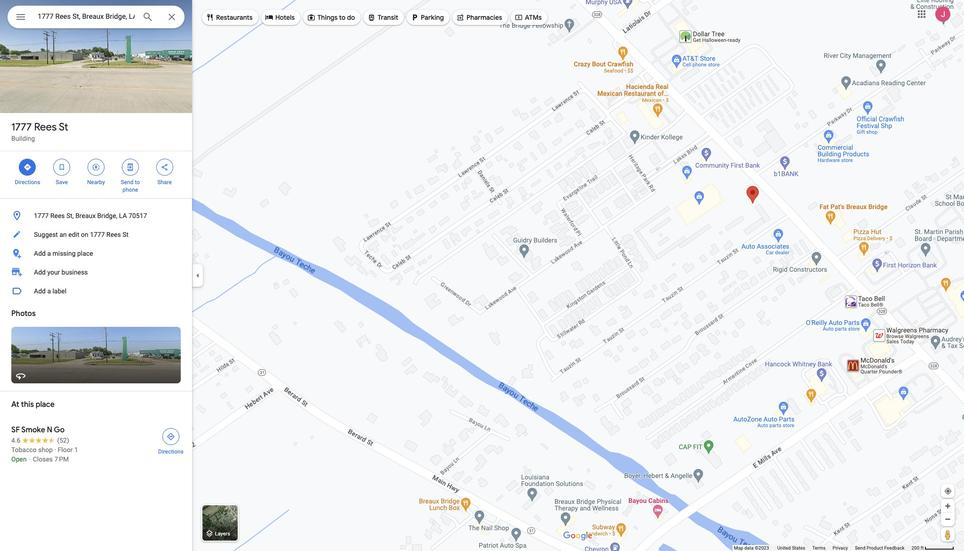 Task type: vqa. For each thing, say whether or not it's contained in the screenshot.
GAS STATION OPEN 24 HOURS
no



Task type: describe. For each thing, give the bounding box(es) containing it.
add for add a label
[[34, 287, 46, 295]]


[[206, 12, 214, 23]]

200 ft
[[912, 546, 925, 551]]

add for add your business
[[34, 269, 46, 276]]

data
[[745, 546, 754, 551]]

add a missing place
[[34, 250, 93, 257]]

feedback
[[885, 546, 905, 551]]

rees for st,
[[50, 212, 65, 220]]

place inside button
[[77, 250, 93, 257]]

4.6 stars 52 reviews image
[[11, 436, 69, 445]]

suggest an edit on 1777 rees st
[[34, 231, 129, 238]]

add your business
[[34, 269, 88, 276]]

70517
[[129, 212, 147, 220]]

n
[[47, 425, 52, 435]]

directions inside button
[[158, 448, 184, 455]]

privacy
[[833, 546, 848, 551]]

1777 Rees St, Breaux Bridge, LA 70517 field
[[8, 6, 185, 28]]

footer inside google maps element
[[734, 545, 912, 551]]

·
[[54, 446, 56, 454]]

at
[[11, 400, 19, 409]]

add your business link
[[0, 263, 192, 282]]

actions for 1777 rees st region
[[0, 151, 192, 198]]

do
[[347, 13, 355, 22]]

 parking
[[411, 12, 444, 23]]

your
[[47, 269, 60, 276]]

tobacco shop · floor 1 open ⋅ closes 7 pm
[[11, 446, 78, 463]]

breaux
[[75, 212, 96, 220]]

transit
[[378, 13, 399, 22]]

 transit
[[368, 12, 399, 23]]

sf smoke n go
[[11, 425, 65, 435]]

restaurants
[[216, 13, 253, 22]]


[[23, 162, 32, 172]]

go
[[54, 425, 65, 435]]

united states button
[[778, 545, 806, 551]]

save
[[56, 179, 68, 186]]

rees inside button
[[106, 231, 121, 238]]

st inside the 1777 rees st building
[[59, 121, 68, 134]]

this
[[21, 400, 34, 409]]

none field inside 1777 rees st, breaux bridge, la 70517 field
[[38, 11, 135, 22]]

add a missing place button
[[0, 244, 192, 263]]

add a label button
[[0, 282, 192, 301]]

st,
[[66, 212, 74, 220]]

send product feedback
[[856, 546, 905, 551]]

at this place
[[11, 400, 55, 409]]

terms button
[[813, 545, 826, 551]]

directions inside actions for 1777 rees st region
[[15, 179, 40, 186]]

directions button
[[153, 425, 189, 456]]

shop
[[38, 446, 53, 454]]

 search field
[[8, 6, 185, 30]]

layers
[[215, 531, 230, 537]]

united states
[[778, 546, 806, 551]]

a for missing
[[47, 250, 51, 257]]

building
[[11, 135, 35, 142]]

1777 rees st main content
[[0, 0, 192, 551]]

7 pm
[[54, 456, 69, 463]]

1
[[74, 446, 78, 454]]

things
[[318, 13, 338, 22]]


[[368, 12, 376, 23]]

add a label
[[34, 287, 66, 295]]

st inside button
[[123, 231, 129, 238]]

directions image
[[167, 432, 175, 441]]

zoom out image
[[945, 516, 952, 523]]



Task type: locate. For each thing, give the bounding box(es) containing it.
parking
[[421, 13, 444, 22]]

to inside send to phone
[[135, 179, 140, 186]]

rees up building
[[34, 121, 57, 134]]

rees down bridge, in the top of the page
[[106, 231, 121, 238]]


[[411, 12, 419, 23]]

atms
[[525, 13, 542, 22]]

1 horizontal spatial st
[[123, 231, 129, 238]]

phone
[[123, 187, 138, 193]]

send for send product feedback
[[856, 546, 866, 551]]

 restaurants
[[206, 12, 253, 23]]

1777 for st,
[[34, 212, 49, 220]]

a left the missing
[[47, 250, 51, 257]]

2 add from the top
[[34, 269, 46, 276]]

label
[[53, 287, 66, 295]]

1777 rees st, breaux bridge, la 70517
[[34, 212, 147, 220]]


[[15, 10, 26, 24]]

on
[[81, 231, 88, 238]]

1777
[[11, 121, 32, 134], [34, 212, 49, 220], [90, 231, 105, 238]]

suggest an edit on 1777 rees st button
[[0, 225, 192, 244]]

rees inside the 1777 rees st building
[[34, 121, 57, 134]]

send left product
[[856, 546, 866, 551]]

1 horizontal spatial send
[[856, 546, 866, 551]]

0 horizontal spatial directions
[[15, 179, 40, 186]]

floor
[[58, 446, 73, 454]]

1 horizontal spatial directions
[[158, 448, 184, 455]]

google account: james peterson  
(james.peterson1902@gmail.com) image
[[936, 6, 951, 21]]

rees
[[34, 121, 57, 134], [50, 212, 65, 220], [106, 231, 121, 238]]

2 vertical spatial add
[[34, 287, 46, 295]]

footer containing map data ©2023
[[734, 545, 912, 551]]

a for label
[[47, 287, 51, 295]]

a
[[47, 250, 51, 257], [47, 287, 51, 295]]

200 ft button
[[912, 546, 955, 551]]

a left label
[[47, 287, 51, 295]]

1 horizontal spatial to
[[339, 13, 346, 22]]

1 horizontal spatial place
[[77, 250, 93, 257]]

send to phone
[[121, 179, 140, 193]]

an
[[60, 231, 67, 238]]

photos
[[11, 309, 36, 318]]

directions down the  in the left top of the page
[[15, 179, 40, 186]]

hotels
[[275, 13, 295, 22]]

send inside button
[[856, 546, 866, 551]]

1777 rees st building
[[11, 121, 68, 142]]

send for send to phone
[[121, 179, 134, 186]]

map
[[734, 546, 744, 551]]

1 a from the top
[[47, 250, 51, 257]]

missing
[[53, 250, 76, 257]]

0 vertical spatial to
[[339, 13, 346, 22]]

google maps element
[[0, 0, 965, 551]]

add down suggest in the top left of the page
[[34, 250, 46, 257]]

(52)
[[57, 437, 69, 444]]

1 vertical spatial directions
[[158, 448, 184, 455]]

business
[[62, 269, 88, 276]]

1 vertical spatial add
[[34, 269, 46, 276]]

la
[[119, 212, 127, 220]]

0 horizontal spatial send
[[121, 179, 134, 186]]

1 vertical spatial send
[[856, 546, 866, 551]]

©2023
[[755, 546, 770, 551]]

⋅
[[28, 456, 31, 463]]

map data ©2023
[[734, 546, 771, 551]]

st up 
[[59, 121, 68, 134]]

st down the la
[[123, 231, 129, 238]]

open
[[11, 456, 27, 463]]

1 vertical spatial a
[[47, 287, 51, 295]]

place right this
[[36, 400, 55, 409]]

pharmacies
[[467, 13, 503, 22]]

4.6
[[11, 437, 20, 444]]

1 vertical spatial to
[[135, 179, 140, 186]]

None field
[[38, 11, 135, 22]]

0 vertical spatial add
[[34, 250, 46, 257]]

show your location image
[[945, 487, 953, 496]]

0 vertical spatial st
[[59, 121, 68, 134]]

add left label
[[34, 287, 46, 295]]

smoke
[[21, 425, 45, 435]]

 button
[[8, 6, 34, 30]]

 things to do
[[307, 12, 355, 23]]

1 add from the top
[[34, 250, 46, 257]]

0 vertical spatial a
[[47, 250, 51, 257]]


[[160, 162, 169, 172]]

2 vertical spatial rees
[[106, 231, 121, 238]]

200
[[912, 546, 920, 551]]

terms
[[813, 546, 826, 551]]

1777 up suggest in the top left of the page
[[34, 212, 49, 220]]

directions
[[15, 179, 40, 186], [158, 448, 184, 455]]

add left your
[[34, 269, 46, 276]]

0 vertical spatial 1777
[[11, 121, 32, 134]]

1777 right the on
[[90, 231, 105, 238]]

2 horizontal spatial 1777
[[90, 231, 105, 238]]

ft
[[921, 546, 925, 551]]

1 horizontal spatial 1777
[[34, 212, 49, 220]]

privacy button
[[833, 545, 848, 551]]

0 horizontal spatial to
[[135, 179, 140, 186]]

show street view coverage image
[[942, 528, 955, 542]]

 hotels
[[265, 12, 295, 23]]

3 add from the top
[[34, 287, 46, 295]]

send
[[121, 179, 134, 186], [856, 546, 866, 551]]

1 vertical spatial st
[[123, 231, 129, 238]]

add
[[34, 250, 46, 257], [34, 269, 46, 276], [34, 287, 46, 295]]

0 horizontal spatial place
[[36, 400, 55, 409]]

1777 inside button
[[90, 231, 105, 238]]

product
[[867, 546, 884, 551]]

collapse side panel image
[[193, 270, 203, 281]]

2 a from the top
[[47, 287, 51, 295]]

zoom in image
[[945, 503, 952, 510]]


[[515, 12, 523, 23]]

rees left st, on the left top of the page
[[50, 212, 65, 220]]

to left do
[[339, 13, 346, 22]]

suggest
[[34, 231, 58, 238]]

nearby
[[87, 179, 105, 186]]

directions down directions icon
[[158, 448, 184, 455]]

to inside " things to do"
[[339, 13, 346, 22]]

edit
[[68, 231, 79, 238]]

1777 inside the 1777 rees st building
[[11, 121, 32, 134]]

footer
[[734, 545, 912, 551]]

st
[[59, 121, 68, 134], [123, 231, 129, 238]]


[[126, 162, 135, 172]]

united
[[778, 546, 791, 551]]

0 vertical spatial place
[[77, 250, 93, 257]]

0 vertical spatial send
[[121, 179, 134, 186]]

to
[[339, 13, 346, 22], [135, 179, 140, 186]]

0 horizontal spatial 1777
[[11, 121, 32, 134]]

0 vertical spatial rees
[[34, 121, 57, 134]]


[[456, 12, 465, 23]]

send product feedback button
[[856, 545, 905, 551]]

add for add a missing place
[[34, 250, 46, 257]]

send up phone
[[121, 179, 134, 186]]

0 horizontal spatial st
[[59, 121, 68, 134]]

sf
[[11, 425, 20, 435]]

1777 for st
[[11, 121, 32, 134]]


[[265, 12, 274, 23]]

rees inside button
[[50, 212, 65, 220]]

1777 up building
[[11, 121, 32, 134]]

1777 inside button
[[34, 212, 49, 220]]

bridge,
[[97, 212, 117, 220]]


[[58, 162, 66, 172]]

 pharmacies
[[456, 12, 503, 23]]

tobacco
[[11, 446, 37, 454]]

1 vertical spatial place
[[36, 400, 55, 409]]

1 vertical spatial rees
[[50, 212, 65, 220]]

states
[[793, 546, 806, 551]]

send inside send to phone
[[121, 179, 134, 186]]

0 vertical spatial directions
[[15, 179, 40, 186]]

rees for st
[[34, 121, 57, 134]]

 atms
[[515, 12, 542, 23]]


[[307, 12, 316, 23]]

2 vertical spatial 1777
[[90, 231, 105, 238]]

1777 rees st, breaux bridge, la 70517 button
[[0, 206, 192, 225]]


[[92, 162, 100, 172]]

closes
[[33, 456, 53, 463]]

share
[[157, 179, 172, 186]]

1 vertical spatial 1777
[[34, 212, 49, 220]]

place down the on
[[77, 250, 93, 257]]

to up phone
[[135, 179, 140, 186]]



